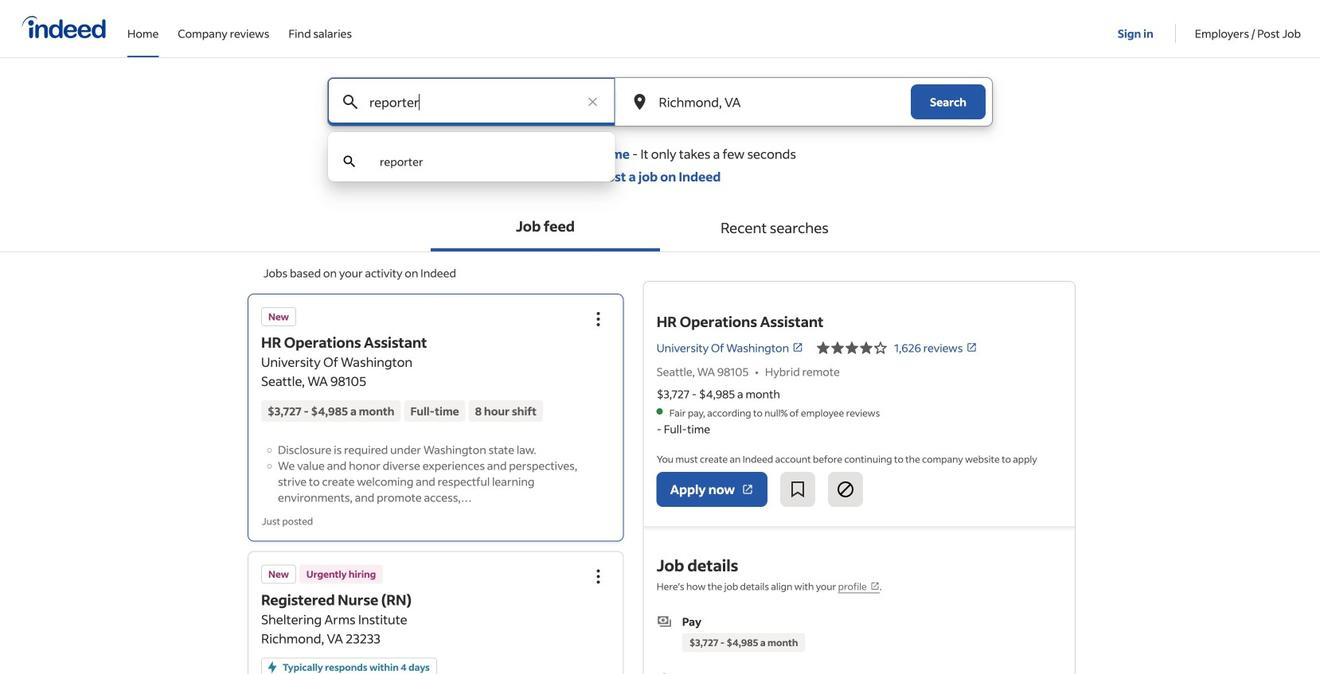 Task type: locate. For each thing, give the bounding box(es) containing it.
job preferences (opens in a new window) image
[[870, 582, 880, 591]]

not interested image
[[836, 480, 855, 499]]

job actions for registered nurse (rn) is collapsed image
[[589, 567, 608, 586]]

tab list
[[0, 204, 1320, 252]]

4.1 out of 5 stars image
[[816, 338, 888, 358]]

Edit location text field
[[656, 78, 879, 126]]

None search field
[[315, 77, 1006, 182]]

main content
[[0, 77, 1320, 674]]

clear what input image
[[585, 94, 601, 110]]

job actions for hr operations assistant is collapsed image
[[589, 310, 608, 329]]



Task type: describe. For each thing, give the bounding box(es) containing it.
search: Job title, keywords, or company text field
[[366, 78, 577, 126]]

reporter element
[[380, 154, 423, 169]]

save this job image
[[788, 480, 807, 499]]

university of washington (opens in a new tab) image
[[792, 342, 803, 353]]

4.1 out of 5 stars. link to 1,626 reviews company ratings (opens in a new tab) image
[[966, 342, 977, 353]]

apply now (opens in a new tab) image
[[741, 483, 754, 496]]



Task type: vqa. For each thing, say whether or not it's contained in the screenshot.
'3.5 out of five stars rating' "image"
no



